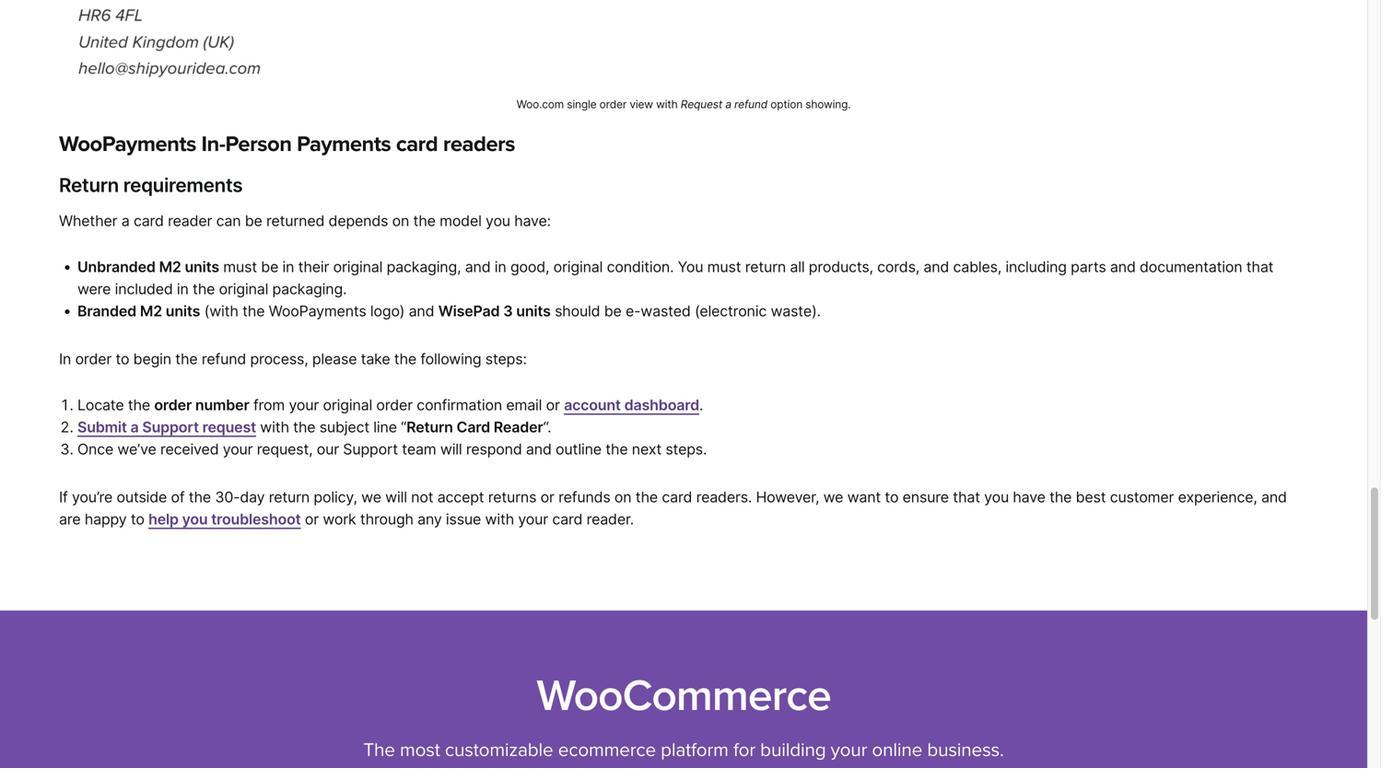 Task type: describe. For each thing, give the bounding box(es) containing it.
confirmation
[[417, 396, 502, 414]]

option
[[771, 98, 803, 111]]

and inside if you're outside of the 30-day return policy, we will not accept returns or refunds on the card readers. however, we want to ensure that you have the best customer experience, and are happy to
[[1261, 489, 1287, 507]]

the right of
[[189, 489, 211, 507]]

help you troubleshoot or work through any issue with your card reader.
[[148, 511, 634, 529]]

the right "begin"
[[175, 350, 198, 368]]

the right take
[[394, 350, 417, 368]]

of
[[171, 489, 185, 507]]

return requirements
[[59, 174, 243, 197]]

model
[[440, 212, 482, 230]]

(with
[[204, 302, 238, 320]]

steps:
[[485, 350, 527, 368]]

0 horizontal spatial you
[[182, 511, 208, 529]]

policy,
[[314, 489, 357, 507]]

customizable
[[445, 739, 553, 762]]

30-
[[215, 489, 240, 507]]

original right their
[[333, 258, 383, 276]]

order left view
[[600, 98, 627, 111]]

happy
[[85, 511, 127, 529]]

in
[[59, 350, 71, 368]]

our
[[317, 441, 339, 459]]

0 vertical spatial return
[[59, 174, 119, 197]]

respond
[[466, 441, 522, 459]]

2 vertical spatial or
[[305, 511, 319, 529]]

documentation
[[1140, 258, 1243, 276]]

were
[[77, 280, 111, 298]]

person
[[225, 131, 292, 158]]

reader
[[168, 212, 212, 230]]

1 horizontal spatial with
[[485, 511, 514, 529]]

parts
[[1071, 258, 1106, 276]]

m2 for branded
[[140, 302, 162, 320]]

0 horizontal spatial in
[[177, 280, 189, 298]]

1 vertical spatial refund
[[202, 350, 246, 368]]

business.
[[927, 739, 1004, 762]]

the left next
[[606, 441, 628, 459]]

returns
[[488, 489, 537, 507]]

help you troubleshoot link
[[148, 511, 301, 529]]

depends
[[329, 212, 388, 230]]

platform
[[661, 739, 729, 762]]

reader.
[[587, 511, 634, 529]]

good,
[[510, 258, 549, 276]]

your right from
[[289, 396, 319, 414]]

must be in their original packaging, and in good, original condition. you must return all products, cords, and cables, including parts and documentation that were included in the original packaging.
[[77, 258, 1274, 298]]

branded
[[77, 302, 136, 320]]

card inside if you're outside of the 30-day return policy, we will not accept returns or refunds on the card readers. however, we want to ensure that you have the best customer experience, and are happy to
[[662, 489, 692, 507]]

units right 3
[[516, 302, 551, 320]]

woocommerce
[[536, 670, 831, 723]]

in order to begin the refund process, please take the following steps:
[[59, 350, 527, 368]]

request,
[[257, 441, 313, 459]]

for
[[733, 739, 756, 762]]

2 vertical spatial to
[[131, 511, 144, 529]]

wasted
[[641, 302, 691, 320]]

help
[[148, 511, 179, 529]]

card
[[457, 418, 490, 436]]

payments
[[297, 131, 391, 158]]

return inside must be in their original packaging, and in good, original condition. you must return all products, cords, and cables, including parts and documentation that were included in the original packaging.
[[745, 258, 786, 276]]

best
[[1076, 489, 1106, 507]]

have
[[1013, 489, 1046, 507]]

once
[[77, 441, 113, 459]]

not
[[411, 489, 433, 507]]

"
[[401, 418, 406, 436]]

the left model
[[413, 212, 436, 230]]

".
[[543, 418, 551, 436]]

condition.
[[607, 258, 674, 276]]

original up should
[[553, 258, 603, 276]]

original inside locate the order number from your original order confirmation email or account dashboard . submit a support request with the subject line " return card reader ". once we've received your request, our support team will respond and outline the next steps.
[[323, 396, 372, 414]]

packaging,
[[387, 258, 461, 276]]

or inside locate the order number from your original order confirmation email or account dashboard . submit a support request with the subject line " return card reader ". once we've received your request, our support team will respond and outline the next steps.
[[546, 396, 560, 414]]

returned
[[266, 212, 325, 230]]

submit a support request link
[[77, 418, 256, 436]]

however,
[[756, 489, 819, 507]]

customer
[[1110, 489, 1174, 507]]

you're
[[72, 489, 113, 507]]

through
[[360, 511, 414, 529]]

you
[[678, 258, 703, 276]]

included
[[115, 280, 173, 298]]

reader
[[494, 418, 543, 436]]

account dashboard link
[[564, 396, 699, 414]]

locate
[[77, 396, 124, 414]]

you inside if you're outside of the 30-day return policy, we will not accept returns or refunds on the card readers. however, we want to ensure that you have the best customer experience, and are happy to
[[984, 489, 1009, 507]]

woo.com single order view with request a refund option showing.
[[517, 98, 851, 111]]

requirements
[[123, 174, 243, 197]]

1 we from the left
[[361, 489, 381, 507]]

and inside locate the order number from your original order confirmation email or account dashboard . submit a support request with the subject line " return card reader ". once we've received your request, our support team will respond and outline the next steps.
[[526, 441, 552, 459]]

0 horizontal spatial on
[[392, 212, 409, 230]]

request
[[202, 418, 256, 436]]

woopayments in-person payments card readers
[[59, 131, 515, 158]]

order right in on the top left
[[75, 350, 112, 368]]



Task type: locate. For each thing, give the bounding box(es) containing it.
2 horizontal spatial in
[[495, 258, 506, 276]]

and right experience,
[[1261, 489, 1287, 507]]

the down next
[[636, 489, 658, 507]]

with down the returns
[[485, 511, 514, 529]]

you left have
[[984, 489, 1009, 507]]

a right "whether"
[[121, 212, 130, 230]]

showing.
[[806, 98, 851, 111]]

0 vertical spatial return
[[745, 258, 786, 276]]

we up through
[[361, 489, 381, 507]]

and
[[465, 258, 491, 276], [924, 258, 949, 276], [1110, 258, 1136, 276], [409, 302, 434, 320], [526, 441, 552, 459], [1261, 489, 1287, 507]]

your down request
[[223, 441, 253, 459]]

units left (with at the top left of the page
[[166, 302, 200, 320]]

be left "e-"
[[604, 302, 622, 320]]

2 we from the left
[[823, 489, 843, 507]]

the inside must be in their original packaging, and in good, original condition. you must return all products, cords, and cables, including parts and documentation that were included in the original packaging.
[[193, 280, 215, 298]]

work
[[323, 511, 356, 529]]

1 vertical spatial a
[[121, 212, 130, 230]]

and up wisepad
[[465, 258, 491, 276]]

3
[[503, 302, 513, 320]]

0 vertical spatial you
[[486, 212, 510, 230]]

0 vertical spatial support
[[142, 418, 199, 436]]

locate the order number from your original order confirmation email or account dashboard . submit a support request with the subject line " return card reader ". once we've received your request, our support team will respond and outline the next steps.
[[77, 396, 707, 459]]

in right included
[[177, 280, 189, 298]]

0 horizontal spatial we
[[361, 489, 381, 507]]

card left readers
[[396, 131, 438, 158]]

2 horizontal spatial you
[[984, 489, 1009, 507]]

received
[[160, 441, 219, 459]]

the up submit a support request link
[[128, 396, 150, 414]]

0 horizontal spatial support
[[142, 418, 199, 436]]

ensure
[[903, 489, 949, 507]]

(electronic
[[695, 302, 767, 320]]

products,
[[809, 258, 873, 276]]

building
[[760, 739, 826, 762]]

will inside if you're outside of the 30-day return policy, we will not accept returns or refunds on the card readers. however, we want to ensure that you have the best customer experience, and are happy to
[[385, 489, 407, 507]]

0 horizontal spatial that
[[953, 489, 980, 507]]

return left all
[[745, 258, 786, 276]]

if
[[59, 489, 68, 507]]

1 vertical spatial be
[[261, 258, 278, 276]]

your
[[289, 396, 319, 414], [223, 441, 253, 459], [518, 511, 548, 529], [831, 739, 867, 762]]

and right cords,
[[924, 258, 949, 276]]

1 vertical spatial with
[[260, 418, 289, 436]]

must
[[223, 258, 257, 276], [707, 258, 741, 276]]

day
[[240, 489, 265, 507]]

1 horizontal spatial in
[[282, 258, 294, 276]]

are
[[59, 511, 81, 529]]

support up received
[[142, 418, 199, 436]]

be right the can
[[245, 212, 262, 230]]

to
[[116, 350, 129, 368], [885, 489, 899, 507], [131, 511, 144, 529]]

email
[[506, 396, 542, 414]]

all
[[790, 258, 805, 276]]

process,
[[250, 350, 308, 368]]

their
[[298, 258, 329, 276]]

1 horizontal spatial woopayments
[[269, 302, 366, 320]]

want
[[847, 489, 881, 507]]

waste).
[[771, 302, 821, 320]]

0 horizontal spatial return
[[59, 174, 119, 197]]

your left online
[[831, 739, 867, 762]]

we left want on the bottom right of page
[[823, 489, 843, 507]]

readers
[[443, 131, 515, 158]]

0 horizontal spatial with
[[260, 418, 289, 436]]

0 horizontal spatial must
[[223, 258, 257, 276]]

most
[[400, 739, 440, 762]]

outline
[[556, 441, 602, 459]]

with
[[656, 98, 678, 111], [260, 418, 289, 436], [485, 511, 514, 529]]

next
[[632, 441, 662, 459]]

dashboard
[[624, 396, 699, 414]]

the up (with at the top left of the page
[[193, 280, 215, 298]]

subject
[[320, 418, 369, 436]]

0 horizontal spatial to
[[116, 350, 129, 368]]

must down the can
[[223, 258, 257, 276]]

and right logo)
[[409, 302, 434, 320]]

to down outside
[[131, 511, 144, 529]]

card
[[396, 131, 438, 158], [134, 212, 164, 230], [662, 489, 692, 507], [552, 511, 583, 529]]

can
[[216, 212, 241, 230]]

0 vertical spatial be
[[245, 212, 262, 230]]

with down from
[[260, 418, 289, 436]]

in left good,
[[495, 258, 506, 276]]

woopayments
[[59, 131, 196, 158], [269, 302, 366, 320]]

request
[[681, 98, 722, 111]]

0 horizontal spatial a
[[121, 212, 130, 230]]

1 vertical spatial m2
[[140, 302, 162, 320]]

woo.com
[[517, 98, 564, 111]]

woopayments down packaging. at left
[[269, 302, 366, 320]]

team
[[402, 441, 436, 459]]

0 vertical spatial a
[[725, 98, 732, 111]]

must right the you
[[707, 258, 741, 276]]

1 vertical spatial you
[[984, 489, 1009, 507]]

including
[[1006, 258, 1067, 276]]

the up request,
[[293, 418, 316, 436]]

you left have:
[[486, 212, 510, 230]]

that right documentation
[[1246, 258, 1274, 276]]

return
[[745, 258, 786, 276], [269, 489, 310, 507]]

2 horizontal spatial a
[[725, 98, 732, 111]]

on
[[392, 212, 409, 230], [615, 489, 632, 507]]

if you're outside of the 30-day return policy, we will not accept returns or refunds on the card readers. however, we want to ensure that you have the best customer experience, and are happy to
[[59, 489, 1287, 529]]

return inside locate the order number from your original order confirmation email or account dashboard . submit a support request with the subject line " return card reader ". once we've received your request, our support team will respond and outline the next steps.
[[406, 418, 453, 436]]

1 horizontal spatial will
[[440, 441, 462, 459]]

that right ensure
[[953, 489, 980, 507]]

or right the returns
[[541, 489, 555, 507]]

online
[[872, 739, 923, 762]]

on up "reader."
[[615, 489, 632, 507]]

2 horizontal spatial with
[[656, 98, 678, 111]]

that inside if you're outside of the 30-day return policy, we will not accept returns or refunds on the card readers. however, we want to ensure that you have the best customer experience, and are happy to
[[953, 489, 980, 507]]

1 vertical spatial support
[[343, 441, 398, 459]]

on right depends
[[392, 212, 409, 230]]

0 vertical spatial woopayments
[[59, 131, 196, 158]]

be left their
[[261, 258, 278, 276]]

2 vertical spatial with
[[485, 511, 514, 529]]

experience,
[[1178, 489, 1258, 507]]

in-
[[201, 131, 225, 158]]

1 vertical spatial on
[[615, 489, 632, 507]]

2 horizontal spatial to
[[885, 489, 899, 507]]

return
[[59, 174, 119, 197], [406, 418, 453, 436]]

the
[[413, 212, 436, 230], [193, 280, 215, 298], [242, 302, 265, 320], [175, 350, 198, 368], [394, 350, 417, 368], [128, 396, 150, 414], [293, 418, 316, 436], [606, 441, 628, 459], [189, 489, 211, 507], [636, 489, 658, 507], [1050, 489, 1072, 507]]

we
[[361, 489, 381, 507], [823, 489, 843, 507]]

1 vertical spatial that
[[953, 489, 980, 507]]

support down line
[[343, 441, 398, 459]]

outside
[[117, 489, 167, 507]]

refund left "option"
[[734, 98, 768, 111]]

single
[[567, 98, 597, 111]]

issue
[[446, 511, 481, 529]]

1 horizontal spatial return
[[406, 418, 453, 436]]

accept
[[437, 489, 484, 507]]

a right request
[[725, 98, 732, 111]]

1 horizontal spatial that
[[1246, 258, 1274, 276]]

units down reader
[[185, 258, 219, 276]]

have:
[[514, 212, 551, 230]]

2 must from the left
[[707, 258, 741, 276]]

card down refunds
[[552, 511, 583, 529]]

a
[[725, 98, 732, 111], [121, 212, 130, 230], [130, 418, 139, 436]]

account
[[564, 396, 621, 414]]

will inside locate the order number from your original order confirmation email or account dashboard . submit a support request with the subject line " return card reader ". once we've received your request, our support team will respond and outline the next steps.
[[440, 441, 462, 459]]

0 vertical spatial to
[[116, 350, 129, 368]]

to right want on the bottom right of page
[[885, 489, 899, 507]]

1 horizontal spatial return
[[745, 258, 786, 276]]

order up "
[[376, 396, 413, 414]]

woopayments up return requirements at the left of page
[[59, 131, 196, 158]]

1 horizontal spatial you
[[486, 212, 510, 230]]

2 vertical spatial be
[[604, 302, 622, 320]]

1 must from the left
[[223, 258, 257, 276]]

2 vertical spatial a
[[130, 418, 139, 436]]

original up subject
[[323, 396, 372, 414]]

branded m2 units (with the woopayments logo) and wisepad 3 units should be e-wasted (electronic waste).
[[77, 302, 821, 320]]

card down return requirements at the left of page
[[134, 212, 164, 230]]

you down of
[[182, 511, 208, 529]]

number
[[195, 396, 249, 414]]

will down card
[[440, 441, 462, 459]]

steps.
[[666, 441, 707, 459]]

e-
[[626, 302, 641, 320]]

m2 up included
[[159, 258, 181, 276]]

card left readers.
[[662, 489, 692, 507]]

view
[[630, 98, 653, 111]]

1 horizontal spatial a
[[130, 418, 139, 436]]

and right parts
[[1110, 258, 1136, 276]]

any
[[418, 511, 442, 529]]

0 vertical spatial that
[[1246, 258, 1274, 276]]

1 horizontal spatial refund
[[734, 98, 768, 111]]

take
[[361, 350, 390, 368]]

the right (with at the top left of the page
[[242, 302, 265, 320]]

return up the team in the bottom of the page
[[406, 418, 453, 436]]

m2 for unbranded
[[159, 258, 181, 276]]

0 vertical spatial on
[[392, 212, 409, 230]]

1 horizontal spatial must
[[707, 258, 741, 276]]

refund up number
[[202, 350, 246, 368]]

be
[[245, 212, 262, 230], [261, 258, 278, 276], [604, 302, 622, 320]]

with inside locate the order number from your original order confirmation email or account dashboard . submit a support request with the subject line " return card reader ". once we've received your request, our support team will respond and outline the next steps.
[[260, 418, 289, 436]]

1 vertical spatial woopayments
[[269, 302, 366, 320]]

0 horizontal spatial refund
[[202, 350, 246, 368]]

units for unbranded
[[185, 258, 219, 276]]

1 vertical spatial or
[[541, 489, 555, 507]]

1 vertical spatial return
[[406, 418, 453, 436]]

m2
[[159, 258, 181, 276], [140, 302, 162, 320]]

you
[[486, 212, 510, 230], [984, 489, 1009, 507], [182, 511, 208, 529]]

.
[[699, 396, 703, 414]]

please
[[312, 350, 357, 368]]

original up (with at the top left of the page
[[219, 280, 268, 298]]

the left best
[[1050, 489, 1072, 507]]

return right day
[[269, 489, 310, 507]]

with right view
[[656, 98, 678, 111]]

original
[[333, 258, 383, 276], [553, 258, 603, 276], [219, 280, 268, 298], [323, 396, 372, 414]]

wisepad
[[438, 302, 500, 320]]

your down the returns
[[518, 511, 548, 529]]

1 horizontal spatial on
[[615, 489, 632, 507]]

will
[[440, 441, 462, 459], [385, 489, 407, 507]]

we've
[[117, 441, 156, 459]]

1 vertical spatial will
[[385, 489, 407, 507]]

order up submit a support request link
[[154, 396, 192, 414]]

on inside if you're outside of the 30-day return policy, we will not accept returns or refunds on the card readers. however, we want to ensure that you have the best customer experience, and are happy to
[[615, 489, 632, 507]]

be inside must be in their original packaging, and in good, original condition. you must return all products, cords, and cables, including parts and documentation that were included in the original packaging.
[[261, 258, 278, 276]]

0 vertical spatial or
[[546, 396, 560, 414]]

a inside locate the order number from your original order confirmation email or account dashboard . submit a support request with the subject line " return card reader ". once we've received your request, our support team will respond and outline the next steps.
[[130, 418, 139, 436]]

m2 down included
[[140, 302, 162, 320]]

whether
[[59, 212, 117, 230]]

line
[[373, 418, 397, 436]]

return up "whether"
[[59, 174, 119, 197]]

0 horizontal spatial will
[[385, 489, 407, 507]]

0 vertical spatial refund
[[734, 98, 768, 111]]

0 vertical spatial with
[[656, 98, 678, 111]]

2 vertical spatial you
[[182, 511, 208, 529]]

0 vertical spatial m2
[[159, 258, 181, 276]]

1 horizontal spatial to
[[131, 511, 144, 529]]

or inside if you're outside of the 30-day return policy, we will not accept returns or refunds on the card readers. however, we want to ensure that you have the best customer experience, and are happy to
[[541, 489, 555, 507]]

units for branded
[[166, 302, 200, 320]]

0 horizontal spatial woopayments
[[59, 131, 196, 158]]

0 horizontal spatial return
[[269, 489, 310, 507]]

1 horizontal spatial we
[[823, 489, 843, 507]]

logo)
[[370, 302, 405, 320]]

in left their
[[282, 258, 294, 276]]

that inside must be in their original packaging, and in good, original condition. you must return all products, cords, and cables, including parts and documentation that were included in the original packaging.
[[1246, 258, 1274, 276]]

in
[[282, 258, 294, 276], [495, 258, 506, 276], [177, 280, 189, 298]]

1 vertical spatial return
[[269, 489, 310, 507]]

and down ".
[[526, 441, 552, 459]]

will up help you troubleshoot or work through any issue with your card reader.
[[385, 489, 407, 507]]

return inside if you're outside of the 30-day return policy, we will not accept returns or refunds on the card readers. however, we want to ensure that you have the best customer experience, and are happy to
[[269, 489, 310, 507]]

a up we've
[[130, 418, 139, 436]]

submit
[[77, 418, 127, 436]]

1 vertical spatial to
[[885, 489, 899, 507]]

or up ".
[[546, 396, 560, 414]]

1 horizontal spatial support
[[343, 441, 398, 459]]

to left "begin"
[[116, 350, 129, 368]]

or left work
[[305, 511, 319, 529]]

0 vertical spatial will
[[440, 441, 462, 459]]



Task type: vqa. For each thing, say whether or not it's contained in the screenshot.
second must from the left
yes



